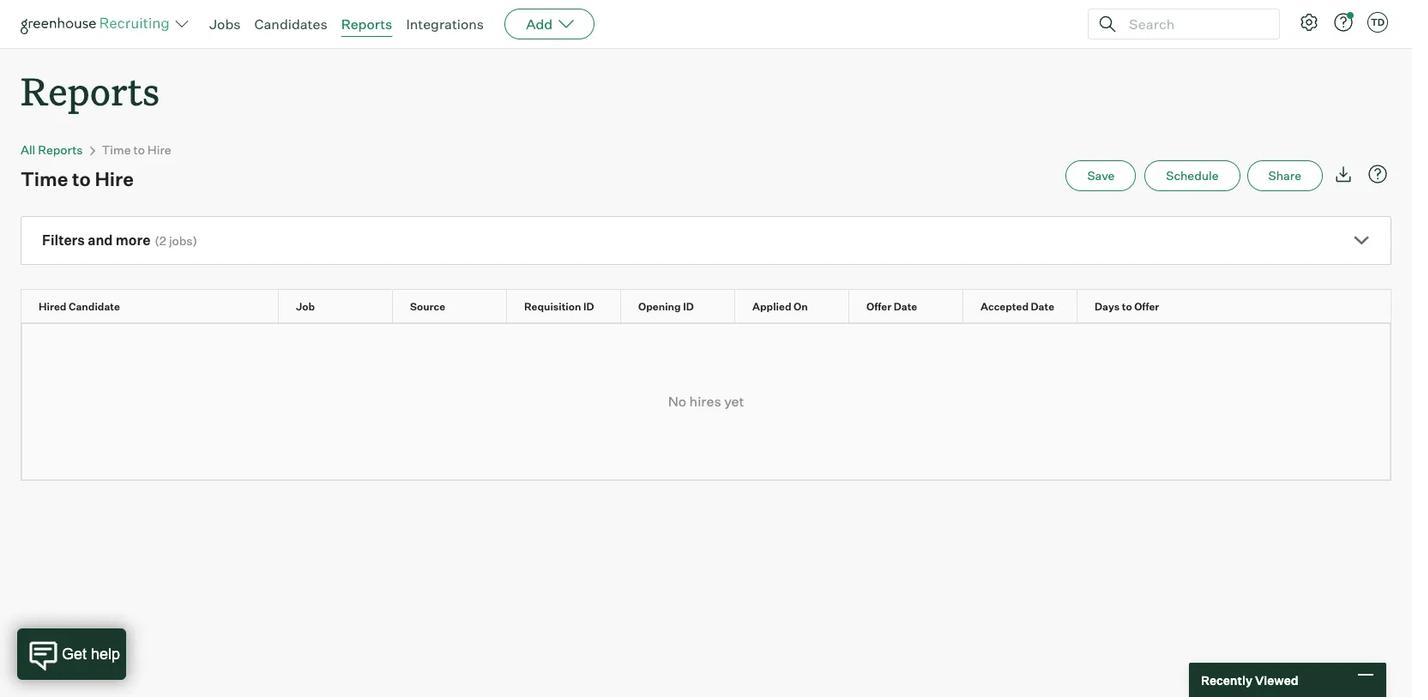 Task type: describe. For each thing, give the bounding box(es) containing it.
days to offer
[[1095, 301, 1160, 313]]

download image
[[1334, 164, 1354, 185]]

0 vertical spatial time to hire
[[102, 143, 171, 157]]

2 vertical spatial to
[[1122, 301, 1133, 313]]

2 offer from the left
[[1135, 301, 1160, 313]]

filters
[[42, 232, 85, 249]]

td
[[1371, 16, 1385, 28]]

0 horizontal spatial to
[[72, 168, 91, 191]]

jobs link
[[209, 15, 241, 33]]

candidates link
[[254, 15, 328, 33]]

id for requisition id
[[584, 301, 594, 313]]

save and schedule this report to revisit it! element
[[1066, 161, 1145, 192]]

requisition id column header
[[507, 290, 636, 323]]

filters and more ( 2 jobs )
[[42, 232, 197, 249]]

requisition
[[524, 301, 581, 313]]

id for opening id
[[683, 301, 694, 313]]

greenhouse recruiting image
[[21, 14, 175, 34]]

row containing hired candidate
[[21, 290, 1391, 323]]

0 horizontal spatial hire
[[95, 168, 134, 191]]

offer date column header
[[850, 290, 978, 323]]

date for offer date
[[894, 301, 918, 313]]

add
[[526, 15, 553, 33]]

save
[[1088, 168, 1115, 183]]

td button
[[1368, 12, 1389, 33]]

applied
[[753, 301, 792, 313]]

no
[[668, 393, 687, 410]]

accepted
[[981, 301, 1029, 313]]

all reports link
[[21, 143, 83, 157]]

source
[[410, 301, 446, 313]]

1 horizontal spatial time
[[102, 143, 131, 157]]

)
[[193, 234, 197, 248]]

opening id
[[639, 301, 694, 313]]

job column header
[[279, 290, 408, 323]]

1 horizontal spatial to
[[133, 143, 145, 157]]

accepted date
[[981, 301, 1055, 313]]

1 vertical spatial reports
[[21, 65, 160, 116]]

requisition id
[[524, 301, 594, 313]]

1 vertical spatial time to hire
[[21, 168, 134, 191]]



Task type: locate. For each thing, give the bounding box(es) containing it.
time right all reports
[[102, 143, 131, 157]]

0 vertical spatial reports
[[341, 15, 393, 33]]

1 horizontal spatial hire
[[148, 143, 171, 157]]

share button
[[1248, 161, 1323, 192]]

schedule button
[[1145, 161, 1241, 192]]

hired
[[39, 301, 66, 313]]

id right requisition
[[584, 301, 594, 313]]

td button
[[1365, 9, 1392, 36]]

offer
[[867, 301, 892, 313], [1135, 301, 1160, 313]]

row
[[21, 290, 1391, 323]]

opening
[[639, 301, 681, 313]]

date
[[894, 301, 918, 313], [1031, 301, 1055, 313]]

time
[[102, 143, 131, 157], [21, 168, 68, 191]]

accepted date column header
[[964, 290, 1093, 323]]

integrations link
[[406, 15, 484, 33]]

id
[[584, 301, 594, 313], [683, 301, 694, 313]]

0 vertical spatial to
[[133, 143, 145, 157]]

on
[[794, 301, 808, 313]]

faq image
[[1368, 164, 1389, 185]]

offer inside 'column header'
[[867, 301, 892, 313]]

share
[[1269, 168, 1302, 183]]

0 horizontal spatial time
[[21, 168, 68, 191]]

offer date
[[867, 301, 918, 313]]

id inside "column header"
[[584, 301, 594, 313]]

reports right candidates link at the left top
[[341, 15, 393, 33]]

reports link
[[341, 15, 393, 33]]

0 horizontal spatial offer
[[867, 301, 892, 313]]

time to hire
[[102, 143, 171, 157], [21, 168, 134, 191]]

0 vertical spatial time
[[102, 143, 131, 157]]

grid containing hired candidate
[[21, 290, 1391, 324]]

add button
[[505, 9, 595, 39]]

more
[[116, 232, 151, 249]]

integrations
[[406, 15, 484, 33]]

job
[[296, 301, 315, 313]]

recently viewed
[[1202, 673, 1299, 688]]

2 date from the left
[[1031, 301, 1055, 313]]

schedule
[[1167, 168, 1219, 183]]

time to hire right all reports
[[102, 143, 171, 157]]

reports right all
[[38, 143, 83, 157]]

reports down the greenhouse recruiting image
[[21, 65, 160, 116]]

2 id from the left
[[683, 301, 694, 313]]

time down all reports
[[21, 168, 68, 191]]

offer right on
[[867, 301, 892, 313]]

1 vertical spatial to
[[72, 168, 91, 191]]

1 vertical spatial hire
[[95, 168, 134, 191]]

hired candidate
[[39, 301, 120, 313]]

Search text field
[[1125, 12, 1264, 36]]

save button
[[1066, 161, 1137, 192]]

0 vertical spatial hire
[[148, 143, 171, 157]]

1 horizontal spatial offer
[[1135, 301, 1160, 313]]

viewed
[[1256, 673, 1299, 688]]

candidates
[[254, 15, 328, 33]]

hired candidate column header
[[21, 290, 294, 323]]

configure image
[[1299, 12, 1320, 33]]

yet
[[725, 393, 744, 410]]

to
[[133, 143, 145, 157], [72, 168, 91, 191], [1122, 301, 1133, 313]]

applied on column header
[[736, 290, 864, 323]]

offer right days
[[1135, 301, 1160, 313]]

2 horizontal spatial to
[[1122, 301, 1133, 313]]

and
[[88, 232, 113, 249]]

opening id column header
[[621, 290, 750, 323]]

all
[[21, 143, 35, 157]]

0 horizontal spatial date
[[894, 301, 918, 313]]

applied on
[[753, 301, 808, 313]]

id inside column header
[[683, 301, 694, 313]]

source column header
[[393, 290, 522, 323]]

1 horizontal spatial date
[[1031, 301, 1055, 313]]

2 vertical spatial reports
[[38, 143, 83, 157]]

0 horizontal spatial id
[[584, 301, 594, 313]]

jobs
[[209, 15, 241, 33]]

id right opening at the top left of the page
[[683, 301, 694, 313]]

jobs
[[169, 234, 193, 248]]

no hires yet
[[668, 393, 744, 410]]

2
[[160, 234, 166, 248]]

grid
[[21, 290, 1391, 324]]

candidate
[[69, 301, 120, 313]]

1 id from the left
[[584, 301, 594, 313]]

date for accepted date
[[1031, 301, 1055, 313]]

1 offer from the left
[[867, 301, 892, 313]]

hire
[[148, 143, 171, 157], [95, 168, 134, 191]]

reports
[[341, 15, 393, 33], [21, 65, 160, 116], [38, 143, 83, 157]]

1 date from the left
[[894, 301, 918, 313]]

days
[[1095, 301, 1120, 313]]

recently
[[1202, 673, 1253, 688]]

(
[[155, 234, 160, 248]]

time to hire down all reports
[[21, 168, 134, 191]]

hires
[[690, 393, 722, 410]]

1 horizontal spatial id
[[683, 301, 694, 313]]

1 vertical spatial time
[[21, 168, 68, 191]]

time to hire link
[[102, 143, 171, 157]]

all reports
[[21, 143, 83, 157]]



Task type: vqa. For each thing, say whether or not it's contained in the screenshot.
Scorecards
no



